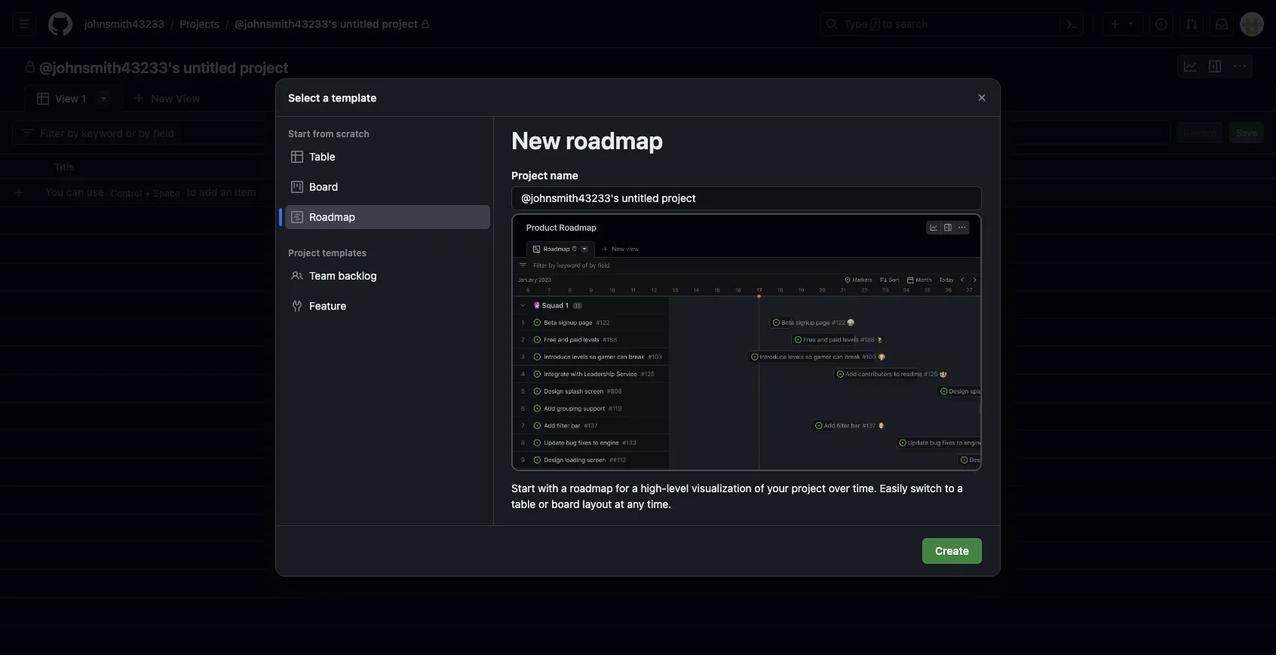 Task type: locate. For each thing, give the bounding box(es) containing it.
0 horizontal spatial start
[[288, 128, 310, 139]]

git pull request image
[[1186, 18, 1198, 30]]

lock image
[[421, 20, 430, 29]]

/ left the projects
[[171, 18, 174, 30]]

new right view options for view 1 image
[[151, 92, 173, 105]]

roadmap inside start with a roadmap for a high-level visualization of your project over time. easily switch to a table or board layout at any time.
[[570, 482, 613, 495]]

2 sc 9kayk9 0 image from the left
[[1234, 60, 1246, 72]]

to inside start with a roadmap for a high-level visualization of your project over time. easily switch to a table or board layout at any time.
[[945, 482, 955, 495]]

@johnsmith43233's untitled project up 'new view' popup button
[[39, 58, 289, 76]]

time.
[[853, 482, 877, 495], [647, 498, 672, 511]]

2 vertical spatial to
[[945, 482, 955, 495]]

control
[[111, 188, 142, 199]]

time. right over
[[853, 482, 877, 495]]

column header
[[0, 154, 45, 180], [687, 154, 838, 180], [838, 154, 875, 180]]

sc 9kayk9 0 image down "view 1" link
[[22, 127, 34, 139]]

1 vertical spatial project
[[240, 58, 289, 76]]

0 horizontal spatial view
[[55, 92, 79, 105]]

at
[[615, 498, 625, 511]]

select a template
[[288, 91, 377, 104]]

save
[[1237, 128, 1258, 138]]

1 horizontal spatial untitled
[[340, 18, 379, 30]]

project templates element
[[276, 264, 493, 318]]

1 vertical spatial roadmap
[[570, 482, 613, 495]]

to left search
[[883, 18, 893, 30]]

team
[[309, 270, 336, 282]]

1 vertical spatial to
[[187, 186, 196, 198]]

to left add on the left top of the page
[[187, 186, 196, 198]]

sc 9kayk9 0 image
[[1185, 60, 1197, 72], [1234, 60, 1246, 72]]

@johnsmith43233's inside project 'navigation'
[[39, 58, 180, 76]]

discard
[[1184, 128, 1217, 138]]

start up table
[[512, 482, 535, 495]]

johnsmith43233 / projects /
[[85, 18, 229, 30]]

@johnsmith43233's untitled project inside project 'navigation'
[[39, 58, 289, 76]]

0 horizontal spatial untitled
[[183, 58, 236, 76]]

templates
[[322, 247, 367, 258]]

project for project name
[[512, 169, 548, 181]]

1 horizontal spatial sc 9kayk9 0 image
[[1234, 60, 1246, 72]]

new for new roadmap
[[512, 126, 561, 155]]

project inside start with a roadmap for a high-level visualization of your project over time. easily switch to a table or board layout at any time.
[[792, 482, 826, 495]]

1 horizontal spatial @johnsmith43233's
[[235, 18, 337, 30]]

1 view from the left
[[176, 92, 200, 105]]

start from scratch element
[[276, 145, 493, 229]]

command palette image
[[1066, 18, 1078, 30]]

1 vertical spatial @johnsmith43233's untitled project
[[39, 58, 289, 76]]

to
[[883, 18, 893, 30], [187, 186, 196, 198], [945, 482, 955, 495]]

1 horizontal spatial new
[[512, 126, 561, 155]]

view
[[176, 92, 200, 105], [55, 92, 79, 105]]

untitled down projects link
[[183, 58, 236, 76]]

tab list
[[24, 85, 234, 112]]

view down projects link
[[176, 92, 200, 105]]

any
[[627, 498, 645, 511]]

sc 9kayk9 0 image up save
[[1234, 60, 1246, 72]]

+
[[145, 188, 151, 199]]

@johnsmith43233's untitled project
[[235, 18, 418, 30], [39, 58, 289, 76]]

tab list containing new view
[[24, 85, 234, 112]]

view inside popup button
[[176, 92, 200, 105]]

space
[[153, 188, 180, 199]]

close image
[[976, 92, 988, 104]]

2 horizontal spatial /
[[873, 20, 878, 30]]

1 horizontal spatial view
[[176, 92, 200, 105]]

start from scratch
[[288, 128, 370, 139]]

to right switch
[[945, 482, 955, 495]]

board element
[[285, 175, 490, 199]]

plus image
[[1110, 18, 1122, 30]]

board
[[309, 181, 338, 193]]

2 horizontal spatial project
[[792, 482, 826, 495]]

select
[[288, 91, 320, 104]]

a
[[323, 91, 329, 104], [561, 482, 567, 495], [632, 482, 638, 495], [958, 482, 964, 495]]

1 horizontal spatial time.
[[853, 482, 877, 495]]

sc 9kayk9 0 image down git pull request image
[[1185, 60, 1197, 72]]

untitled inside @johnsmith43233's untitled project "link"
[[340, 18, 379, 30]]

high-
[[641, 482, 667, 495]]

feature element
[[285, 294, 490, 318]]

assignees
[[546, 161, 591, 172]]

1 vertical spatial @johnsmith43233's
[[39, 58, 180, 76]]

/ inside type / to search
[[873, 20, 878, 30]]

type
[[844, 18, 868, 30]]

0 horizontal spatial new
[[151, 92, 173, 105]]

0 horizontal spatial to
[[187, 186, 196, 198]]

project templates
[[288, 247, 367, 258]]

new inside select a template alert dialog
[[512, 126, 561, 155]]

0 vertical spatial @johnsmith43233's
[[235, 18, 337, 30]]

grid
[[0, 154, 1277, 656]]

new inside popup button
[[151, 92, 173, 105]]

0 vertical spatial project
[[512, 169, 548, 181]]

1 column header from the left
[[0, 154, 45, 180]]

1 vertical spatial time.
[[647, 498, 672, 511]]

new up title column options icon
[[512, 126, 561, 155]]

0 vertical spatial new
[[151, 92, 173, 105]]

tab panel
[[0, 112, 1277, 656]]

list
[[78, 12, 811, 36]]

0 vertical spatial roadmap
[[566, 126, 663, 155]]

add
[[199, 186, 218, 198]]

a right select
[[323, 91, 329, 104]]

view left 1
[[55, 92, 79, 105]]

1
[[81, 92, 86, 105]]

start for start with a roadmap for a high-level visualization of your project over time. easily switch to a table or board layout at any time.
[[512, 482, 535, 495]]

0 horizontal spatial @johnsmith43233's
[[39, 58, 180, 76]]

0 horizontal spatial project
[[288, 247, 320, 258]]

1 horizontal spatial project
[[382, 18, 418, 30]]

grid containing you can use
[[0, 154, 1277, 656]]

project
[[382, 18, 418, 30], [240, 58, 289, 76], [792, 482, 826, 495]]

switch
[[911, 482, 942, 495]]

1 sc 9kayk9 0 image from the left
[[1185, 60, 1197, 72]]

layout
[[583, 498, 612, 511]]

notifications image
[[1216, 18, 1228, 30]]

1 horizontal spatial project
[[512, 169, 548, 181]]

save button
[[1230, 122, 1265, 143]]

new
[[151, 92, 173, 105], [512, 126, 561, 155]]

row containing you can use
[[6, 179, 1277, 207]]

easily
[[880, 482, 908, 495]]

1 vertical spatial new
[[512, 126, 561, 155]]

start inside start with a roadmap for a high-level visualization of your project over time. easily switch to a table or board layout at any time.
[[512, 482, 535, 495]]

untitled left lock icon
[[340, 18, 379, 30]]

0 vertical spatial untitled
[[340, 18, 379, 30]]

list containing johnsmith43233 / projects /
[[78, 12, 811, 36]]

1 horizontal spatial to
[[883, 18, 893, 30]]

board
[[552, 498, 580, 511]]

project left lock icon
[[382, 18, 418, 30]]

0 horizontal spatial sc 9kayk9 0 image
[[1185, 60, 1197, 72]]

2 vertical spatial project
[[792, 482, 826, 495]]

0 vertical spatial @johnsmith43233's untitled project
[[235, 18, 418, 30]]

0 vertical spatial project
[[382, 18, 418, 30]]

time. down high- on the right of page
[[647, 498, 672, 511]]

@johnsmith43233's
[[235, 18, 337, 30], [39, 58, 180, 76]]

/
[[171, 18, 174, 30], [226, 18, 229, 30], [873, 20, 878, 30]]

untitled
[[340, 18, 379, 30], [183, 58, 236, 76]]

0 horizontal spatial /
[[171, 18, 174, 30]]

new roadmap
[[512, 126, 663, 155]]

1 vertical spatial start
[[512, 482, 535, 495]]

title column options image
[[510, 161, 522, 173]]

project up people icon
[[288, 247, 320, 258]]

team backlog element
[[285, 264, 490, 288]]

sc 9kayk9 0 image
[[1210, 60, 1222, 72], [24, 61, 36, 73], [37, 93, 49, 105], [22, 127, 34, 139]]

roadmap
[[566, 126, 663, 155], [570, 482, 613, 495]]

project left over
[[792, 482, 826, 495]]

issue opened image
[[1156, 18, 1168, 30]]

/ right type
[[873, 20, 878, 30]]

1 vertical spatial untitled
[[183, 58, 236, 76]]

projects
[[180, 18, 220, 30]]

johnsmith43233 link
[[78, 12, 171, 36]]

sc 9kayk9 0 image left view 1
[[37, 93, 49, 105]]

roadmap up assignees
[[566, 126, 663, 155]]

project for project templates
[[288, 247, 320, 258]]

start
[[288, 128, 310, 139], [512, 482, 535, 495]]

feature
[[309, 300, 346, 312]]

create new item or add existing item image
[[13, 187, 25, 199]]

project
[[512, 169, 548, 181], [288, 247, 320, 258]]

2 horizontal spatial to
[[945, 482, 955, 495]]

0 horizontal spatial project
[[240, 58, 289, 76]]

@johnsmith43233's untitled project up select a template
[[235, 18, 418, 30]]

to inside you can use control + space to add an item
[[187, 186, 196, 198]]

1 vertical spatial project
[[288, 247, 320, 258]]

discard button
[[1177, 122, 1224, 143]]

or
[[539, 498, 549, 511]]

row
[[0, 154, 1277, 180], [6, 179, 1277, 207]]

your
[[768, 482, 789, 495]]

with
[[538, 482, 559, 495]]

people image
[[291, 270, 303, 282]]

start up the table image
[[288, 128, 310, 139]]

0 vertical spatial to
[[883, 18, 893, 30]]

2 column header from the left
[[687, 154, 838, 180]]

/ for type
[[873, 20, 878, 30]]

start for start from scratch
[[288, 128, 310, 139]]

tab panel containing you can use
[[0, 112, 1277, 656]]

project left 'name'
[[512, 169, 548, 181]]

project up select
[[240, 58, 289, 76]]

template
[[332, 91, 377, 104]]

/ right the projects
[[226, 18, 229, 30]]

roadmap up "layout"
[[570, 482, 613, 495]]

untitled inside project 'navigation'
[[183, 58, 236, 76]]

1 horizontal spatial start
[[512, 482, 535, 495]]

0 vertical spatial start
[[288, 128, 310, 139]]



Task type: describe. For each thing, give the bounding box(es) containing it.
project inside project 'navigation'
[[240, 58, 289, 76]]

sc 9kayk9 0 image inside "view 1" link
[[37, 93, 49, 105]]

scratch
[[336, 128, 370, 139]]

type / to search
[[844, 18, 928, 30]]

view 1
[[55, 92, 86, 105]]

new for new view
[[151, 92, 173, 105]]

Project name text field
[[512, 187, 982, 210]]

johnsmith43233
[[85, 18, 165, 30]]

can
[[66, 186, 84, 198]]

row containing title
[[0, 154, 1277, 180]]

project image
[[291, 181, 303, 193]]

name
[[551, 169, 578, 181]]

row inside tab panel
[[6, 179, 1277, 207]]

table
[[512, 498, 536, 511]]

tools image
[[291, 300, 303, 312]]

over
[[829, 482, 850, 495]]

table element
[[285, 145, 490, 169]]

for
[[616, 482, 630, 495]]

level
[[667, 482, 689, 495]]

you can use control + space to add an item
[[45, 186, 256, 199]]

project navigation
[[0, 48, 1277, 85]]

0 horizontal spatial time.
[[647, 498, 672, 511]]

use
[[87, 186, 104, 198]]

a right for
[[632, 482, 638, 495]]

projects link
[[174, 12, 226, 36]]

item
[[235, 186, 256, 198]]

table image
[[291, 151, 303, 163]]

triangle down image
[[1125, 17, 1137, 29]]

an
[[221, 186, 232, 198]]

2 view from the left
[[55, 92, 79, 105]]

title
[[54, 161, 74, 172]]

@johnsmith43233's untitled project inside @johnsmith43233's untitled project "link"
[[235, 18, 418, 30]]

team backlog
[[309, 270, 377, 282]]

search
[[896, 18, 928, 30]]

view 1 link
[[24, 85, 123, 112]]

new view button
[[123, 86, 210, 111]]

start with a roadmap for a high-level visualization of your project over time. easily switch to a table or board layout at any time. image
[[512, 214, 982, 472]]

project name
[[512, 169, 578, 181]]

0 vertical spatial time.
[[853, 482, 877, 495]]

project inside @johnsmith43233's untitled project "link"
[[382, 18, 418, 30]]

start with a roadmap for a high-level visualization of your project over time. easily switch to a table or board layout at any time.
[[512, 482, 964, 511]]

view filters region
[[12, 121, 1265, 145]]

sc 9kayk9 0 image down notifications "icon"
[[1210, 60, 1222, 72]]

@johnsmith43233's untitled project link
[[229, 12, 436, 36]]

a right switch
[[958, 482, 964, 495]]

visualization
[[692, 482, 752, 495]]

/ for johnsmith43233
[[171, 18, 174, 30]]

of
[[755, 482, 765, 495]]

sc 9kayk9 0 image up "view 1" link
[[24, 61, 36, 73]]

project roadmap image
[[291, 211, 303, 223]]

1 horizontal spatial /
[[226, 18, 229, 30]]

a right with
[[561, 482, 567, 495]]

new roadmap region
[[0, 0, 1277, 656]]

backlog
[[338, 270, 377, 282]]

you
[[45, 186, 63, 198]]

sc 9kayk9 0 image inside view filters region
[[22, 127, 34, 139]]

from
[[313, 128, 334, 139]]

select a template alert dialog
[[276, 79, 1001, 576]]

homepage image
[[48, 12, 72, 36]]

new view
[[151, 92, 200, 105]]

table
[[309, 151, 335, 163]]

@johnsmith43233's inside "link"
[[235, 18, 337, 30]]

roadmap
[[309, 211, 355, 223]]

view options for view 1 image
[[98, 92, 110, 104]]

roadmap element
[[285, 205, 490, 229]]

3 column header from the left
[[838, 154, 875, 180]]



Task type: vqa. For each thing, say whether or not it's contained in the screenshot.
topmost trestle-auth
no



